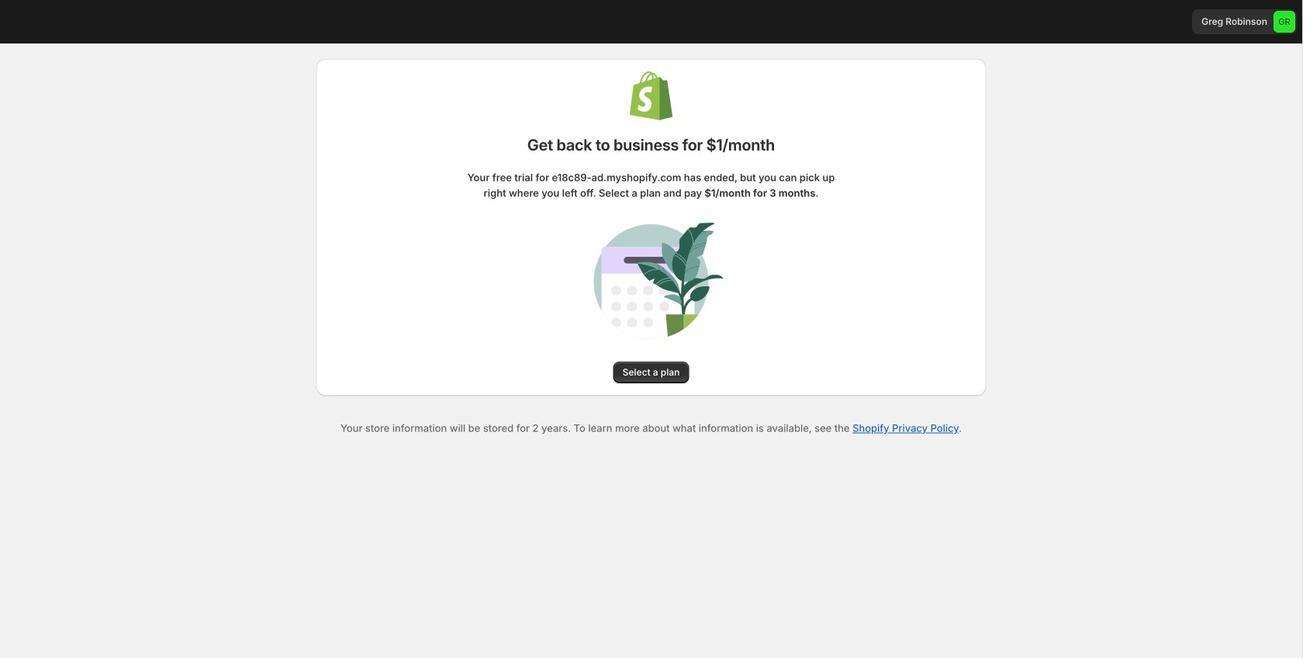 Task type: vqa. For each thing, say whether or not it's contained in the screenshot.
Greg Robinson image
yes



Task type: describe. For each thing, give the bounding box(es) containing it.
greg robinson image
[[1274, 11, 1296, 33]]

shopify logo image
[[630, 71, 673, 120]]



Task type: locate. For each thing, give the bounding box(es) containing it.
minimalist calendar icon enclosed within a circle, with a green plant sprouting next of it, depicting growth. image
[[558, 217, 745, 346]]



